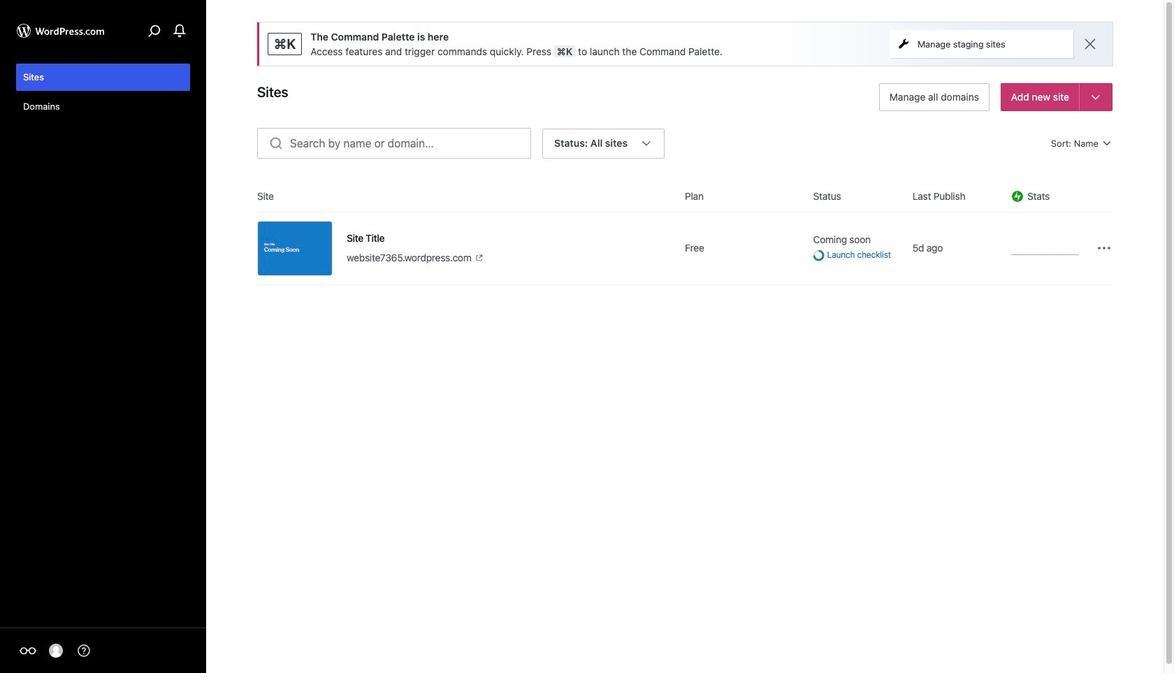 Task type: vqa. For each thing, say whether or not it's contained in the screenshot.
Dismiss IMAGE on the top right of the page
yes



Task type: locate. For each thing, give the bounding box(es) containing it.
site actions image
[[1096, 240, 1113, 257]]

dismiss image
[[1082, 36, 1099, 52]]

displaying all sites. element
[[554, 129, 628, 157]]

None search field
[[257, 128, 531, 159]]

Search search field
[[290, 129, 531, 158]]

highest hourly views 0 image
[[1012, 246, 1079, 255]]

sorting by name. switch sorting mode image
[[1102, 138, 1113, 149]]

james peterson image
[[49, 644, 63, 658]]

toggle menu image
[[1090, 91, 1103, 103]]



Task type: describe. For each thing, give the bounding box(es) containing it.
reader image
[[20, 643, 36, 659]]



